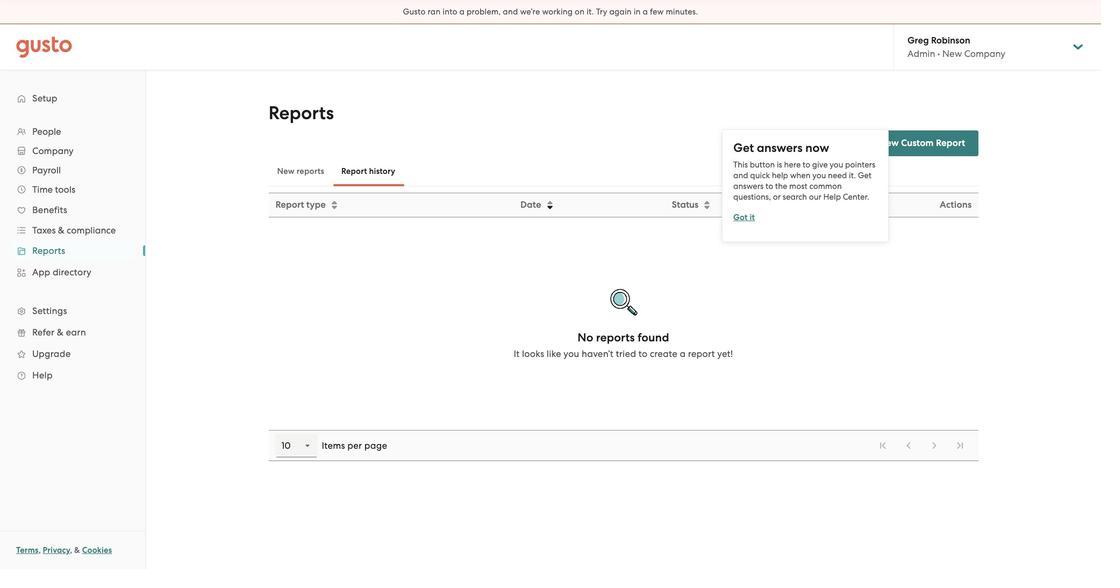 Task type: locate. For each thing, give the bounding box(es) containing it.
upgrade link
[[11, 345, 134, 364]]

ran
[[428, 7, 441, 17]]

to right tried
[[639, 349, 647, 360]]

report right custom
[[936, 138, 965, 149]]

items
[[322, 441, 345, 452]]

list for gusto navigation element
[[0, 122, 145, 387]]

0 horizontal spatial company
[[32, 146, 73, 156]]

0 horizontal spatial new
[[277, 167, 295, 176]]

list
[[0, 122, 145, 387], [871, 434, 972, 458]]

tried
[[616, 349, 636, 360]]

it
[[750, 213, 755, 222]]

home image
[[16, 36, 72, 58]]

taxes
[[32, 225, 56, 236]]

it.
[[587, 7, 594, 17], [849, 171, 856, 180]]

company button
[[11, 141, 134, 161]]

reports
[[297, 167, 324, 176], [596, 331, 635, 345]]

0 vertical spatial list
[[0, 122, 145, 387]]

time tools button
[[11, 180, 134, 199]]

1 vertical spatial reports
[[596, 331, 635, 345]]

help down upgrade
[[32, 370, 53, 381]]

help inside get answers now this button is here to give you pointers and quick help when you need it. get answers to the most common questions, or search our help center.
[[823, 192, 841, 202]]

1 vertical spatial it.
[[849, 171, 856, 180]]

0 horizontal spatial to
[[639, 349, 647, 360]]

answers up is
[[757, 141, 803, 155]]

1 vertical spatial and
[[733, 171, 748, 180]]

get
[[733, 141, 754, 155], [858, 171, 872, 180]]

date
[[520, 199, 541, 211]]

and down this
[[733, 171, 748, 180]]

0 vertical spatial new
[[942, 48, 962, 59]]

0 horizontal spatial help
[[32, 370, 53, 381]]

to left "the"
[[766, 181, 773, 191]]

upgrade
[[32, 349, 71, 360]]

1 vertical spatial get
[[858, 171, 872, 180]]

2 vertical spatial &
[[74, 546, 80, 556]]

1 horizontal spatial help
[[823, 192, 841, 202]]

a right in
[[643, 7, 648, 17]]

0 horizontal spatial reports
[[32, 246, 65, 256]]

1 vertical spatial company
[[32, 146, 73, 156]]

0 horizontal spatial a
[[459, 7, 465, 17]]

minutes.
[[666, 7, 698, 17]]

taxes & compliance
[[32, 225, 116, 236]]

, left the privacy
[[39, 546, 41, 556]]

0 vertical spatial company
[[964, 48, 1005, 59]]

new inside button
[[277, 167, 295, 176]]

& inside dropdown button
[[58, 225, 64, 236]]

get down pointers
[[858, 171, 872, 180]]

most
[[789, 181, 807, 191]]

1 horizontal spatial get
[[858, 171, 872, 180]]

and
[[503, 7, 518, 17], [733, 171, 748, 180]]

0 vertical spatial and
[[503, 7, 518, 17]]

taxes & compliance button
[[11, 221, 134, 240]]

report inside tab list
[[341, 167, 367, 176]]

give
[[812, 160, 828, 170]]

it
[[514, 349, 520, 360]]

app directory
[[32, 267, 91, 278]]

0 vertical spatial report
[[936, 138, 965, 149]]

you right like on the bottom of page
[[564, 349, 579, 360]]

1 horizontal spatial list
[[871, 434, 972, 458]]

0 horizontal spatial report
[[276, 199, 304, 211]]

looks
[[522, 349, 544, 360]]

report left type
[[276, 199, 304, 211]]

report
[[936, 138, 965, 149], [341, 167, 367, 176], [276, 199, 304, 211]]

this
[[733, 160, 748, 170]]

date button
[[514, 194, 664, 217]]

working
[[542, 7, 573, 17]]

reports up type
[[297, 167, 324, 176]]

1 horizontal spatial company
[[964, 48, 1005, 59]]

a right "into"
[[459, 7, 465, 17]]

new left custom
[[879, 138, 899, 149]]

0 horizontal spatial list
[[0, 122, 145, 387]]

& left earn
[[57, 327, 63, 338]]

quick
[[750, 171, 770, 180]]

1 vertical spatial you
[[813, 171, 826, 180]]

to inside no reports found it looks like you haven't tried to create a report yet!
[[639, 349, 647, 360]]

1 vertical spatial &
[[57, 327, 63, 338]]

0 vertical spatial reports
[[297, 167, 324, 176]]

company down people
[[32, 146, 73, 156]]

0 horizontal spatial and
[[503, 7, 518, 17]]

1 vertical spatial new
[[879, 138, 899, 149]]

help inside 'help' link
[[32, 370, 53, 381]]

answers up the questions,
[[733, 181, 764, 191]]

2 vertical spatial report
[[276, 199, 304, 211]]

new reports button
[[269, 159, 333, 184]]

2 horizontal spatial to
[[803, 160, 810, 170]]

center.
[[843, 192, 869, 202]]

new for new reports
[[277, 167, 295, 176]]

settings link
[[11, 302, 134, 321]]

new for new custom report
[[879, 138, 899, 149]]

2 vertical spatial to
[[639, 349, 647, 360]]

reports for new
[[297, 167, 324, 176]]

robinson
[[931, 35, 970, 46]]

report left history
[[341, 167, 367, 176]]

1 vertical spatial help
[[32, 370, 53, 381]]

,
[[39, 546, 41, 556], [70, 546, 72, 556]]

reports inside no reports found it looks like you haven't tried to create a report yet!
[[596, 331, 635, 345]]

new down robinson
[[942, 48, 962, 59]]

get up this
[[733, 141, 754, 155]]

it. right the on
[[587, 7, 594, 17]]

report history table element
[[269, 431, 978, 462]]

1 horizontal spatial ,
[[70, 546, 72, 556]]

0 vertical spatial &
[[58, 225, 64, 236]]

& left the cookies
[[74, 546, 80, 556]]

0 horizontal spatial get
[[733, 141, 754, 155]]

& right taxes
[[58, 225, 64, 236]]

new inside greg robinson admin • new company
[[942, 48, 962, 59]]

privacy link
[[43, 546, 70, 556]]

0 horizontal spatial ,
[[39, 546, 41, 556]]

1 vertical spatial to
[[766, 181, 773, 191]]

a
[[459, 7, 465, 17], [643, 7, 648, 17], [680, 349, 686, 360]]

reports inside button
[[297, 167, 324, 176]]

1 horizontal spatial new
[[879, 138, 899, 149]]

1 horizontal spatial it.
[[849, 171, 856, 180]]

2 horizontal spatial new
[[942, 48, 962, 59]]

answers
[[757, 141, 803, 155], [733, 181, 764, 191]]

benefits link
[[11, 201, 134, 220]]

faqs
[[818, 138, 840, 149]]

new up report type
[[277, 167, 295, 176]]

gusto ran into a problem, and we're working on it. try again in a few minutes.
[[403, 7, 698, 17]]

to up when at top right
[[803, 160, 810, 170]]

cookies
[[82, 546, 112, 556]]

2 vertical spatial you
[[564, 349, 579, 360]]

you inside no reports found it looks like you haven't tried to create a report yet!
[[564, 349, 579, 360]]

0 horizontal spatial it.
[[587, 7, 594, 17]]

search
[[783, 192, 807, 202]]

1 horizontal spatial to
[[766, 181, 773, 191]]

you down give
[[813, 171, 826, 180]]

1 horizontal spatial you
[[813, 171, 826, 180]]

and left we're
[[503, 7, 518, 17]]

company
[[964, 48, 1005, 59], [32, 146, 73, 156]]

& for earn
[[57, 327, 63, 338]]

you up need
[[830, 160, 843, 170]]

1 vertical spatial report
[[341, 167, 367, 176]]

, left the cookies
[[70, 546, 72, 556]]

0 vertical spatial you
[[830, 160, 843, 170]]

a inside no reports found it looks like you haven't tried to create a report yet!
[[680, 349, 686, 360]]

reports up tried
[[596, 331, 635, 345]]

earn
[[66, 327, 86, 338]]

got it button
[[733, 211, 755, 224]]

help
[[772, 171, 788, 180]]

0 vertical spatial answers
[[757, 141, 803, 155]]

2 , from the left
[[70, 546, 72, 556]]

a left the report
[[680, 349, 686, 360]]

reports
[[269, 102, 334, 124], [32, 246, 65, 256]]

2 vertical spatial new
[[277, 167, 295, 176]]

list containing people
[[0, 122, 145, 387]]

the
[[775, 181, 787, 191]]

tools
[[55, 184, 75, 195]]

report type
[[276, 199, 326, 211]]

here
[[784, 160, 801, 170]]

help down common
[[823, 192, 841, 202]]

to
[[803, 160, 810, 170], [766, 181, 773, 191], [639, 349, 647, 360]]

0 vertical spatial reports
[[269, 102, 334, 124]]

report inside tab panel
[[276, 199, 304, 211]]

you
[[830, 160, 843, 170], [813, 171, 826, 180], [564, 349, 579, 360]]

1 vertical spatial list
[[871, 434, 972, 458]]

now
[[805, 141, 829, 155]]

1 horizontal spatial report
[[341, 167, 367, 176]]

1 horizontal spatial reports
[[596, 331, 635, 345]]

1 horizontal spatial a
[[643, 7, 648, 17]]

haven't
[[582, 349, 613, 360]]

0 horizontal spatial reports
[[297, 167, 324, 176]]

it. down pointers
[[849, 171, 856, 180]]

0 horizontal spatial you
[[564, 349, 579, 360]]

cookies button
[[82, 545, 112, 558]]

2 horizontal spatial a
[[680, 349, 686, 360]]

0 vertical spatial help
[[823, 192, 841, 202]]

greg robinson admin • new company
[[908, 35, 1005, 59]]

list inside report history table element
[[871, 434, 972, 458]]

1 horizontal spatial and
[[733, 171, 748, 180]]

company down robinson
[[964, 48, 1005, 59]]

1 vertical spatial reports
[[32, 246, 65, 256]]

1 horizontal spatial reports
[[269, 102, 334, 124]]



Task type: describe. For each thing, give the bounding box(es) containing it.
reports link
[[11, 241, 134, 261]]

terms
[[16, 546, 39, 556]]

app
[[32, 267, 50, 278]]

it. inside get answers now this button is here to give you pointers and quick help when you need it. get answers to the most common questions, or search our help center.
[[849, 171, 856, 180]]

is
[[777, 160, 782, 170]]

problem,
[[467, 7, 501, 17]]

company inside greg robinson admin • new company
[[964, 48, 1005, 59]]

new custom report
[[879, 138, 965, 149]]

1 vertical spatial answers
[[733, 181, 764, 191]]

refer & earn link
[[11, 323, 134, 342]]

reports tab list
[[269, 156, 978, 187]]

report type button
[[269, 194, 513, 217]]

reports for no
[[596, 331, 635, 345]]

create
[[650, 349, 677, 360]]

no reports found it looks like you haven't tried to create a report yet!
[[514, 331, 733, 360]]

new reports
[[277, 167, 324, 176]]

gusto navigation element
[[0, 70, 145, 404]]

company inside company dropdown button
[[32, 146, 73, 156]]

setup link
[[11, 89, 134, 108]]

refer & earn
[[32, 327, 86, 338]]

we're
[[520, 7, 540, 17]]

when
[[790, 171, 811, 180]]

no
[[578, 331, 593, 345]]

time tools
[[32, 184, 75, 195]]

reports inside gusto navigation element
[[32, 246, 65, 256]]

report
[[688, 349, 715, 360]]

people
[[32, 126, 61, 137]]

terms link
[[16, 546, 39, 556]]

history
[[369, 167, 395, 176]]

pointers
[[845, 160, 875, 170]]

privacy
[[43, 546, 70, 556]]

into
[[443, 7, 457, 17]]

•
[[937, 48, 940, 59]]

items per page
[[322, 441, 387, 452]]

gusto
[[403, 7, 426, 17]]

button
[[750, 160, 775, 170]]

report for history
[[341, 167, 367, 176]]

or
[[773, 192, 781, 202]]

& for compliance
[[58, 225, 64, 236]]

new custom report link
[[853, 131, 978, 156]]

status
[[672, 199, 699, 211]]

and inside get answers now this button is here to give you pointers and quick help when you need it. get answers to the most common questions, or search our help center.
[[733, 171, 748, 180]]

type
[[306, 199, 326, 211]]

in
[[634, 7, 641, 17]]

compliance
[[67, 225, 116, 236]]

settings
[[32, 306, 67, 317]]

on
[[575, 7, 585, 17]]

benefits
[[32, 205, 67, 216]]

report for type
[[276, 199, 304, 211]]

0 vertical spatial get
[[733, 141, 754, 155]]

people button
[[11, 122, 134, 141]]

get answers now this button is here to give you pointers and quick help when you need it. get answers to the most common questions, or search our help center.
[[733, 141, 875, 202]]

0 vertical spatial it.
[[587, 7, 594, 17]]

payroll
[[32, 165, 61, 176]]

common
[[809, 181, 842, 191]]

questions,
[[733, 192, 771, 202]]

status button
[[665, 194, 835, 217]]

refer
[[32, 327, 55, 338]]

actions
[[940, 199, 972, 211]]

1 , from the left
[[39, 546, 41, 556]]

few
[[650, 7, 664, 17]]

directory
[[53, 267, 91, 278]]

like
[[547, 349, 561, 360]]

per
[[347, 441, 362, 452]]

custom
[[901, 138, 934, 149]]

report history button
[[333, 159, 404, 184]]

app directory link
[[11, 263, 134, 282]]

found
[[638, 331, 669, 345]]

faqs button
[[805, 137, 840, 150]]

report history tab panel
[[269, 193, 978, 462]]

time
[[32, 184, 53, 195]]

payroll button
[[11, 161, 134, 180]]

try
[[596, 7, 607, 17]]

0 vertical spatial to
[[803, 160, 810, 170]]

greg
[[908, 35, 929, 46]]

2 horizontal spatial you
[[830, 160, 843, 170]]

need
[[828, 171, 847, 180]]

got
[[733, 213, 748, 222]]

yet!
[[717, 349, 733, 360]]

help link
[[11, 366, 134, 385]]

page
[[364, 441, 387, 452]]

got it
[[733, 213, 755, 222]]

report history
[[341, 167, 395, 176]]

2 horizontal spatial report
[[936, 138, 965, 149]]

setup
[[32, 93, 57, 104]]

list for report history table element
[[871, 434, 972, 458]]



Task type: vqa. For each thing, say whether or not it's contained in the screenshot.
the top savings
no



